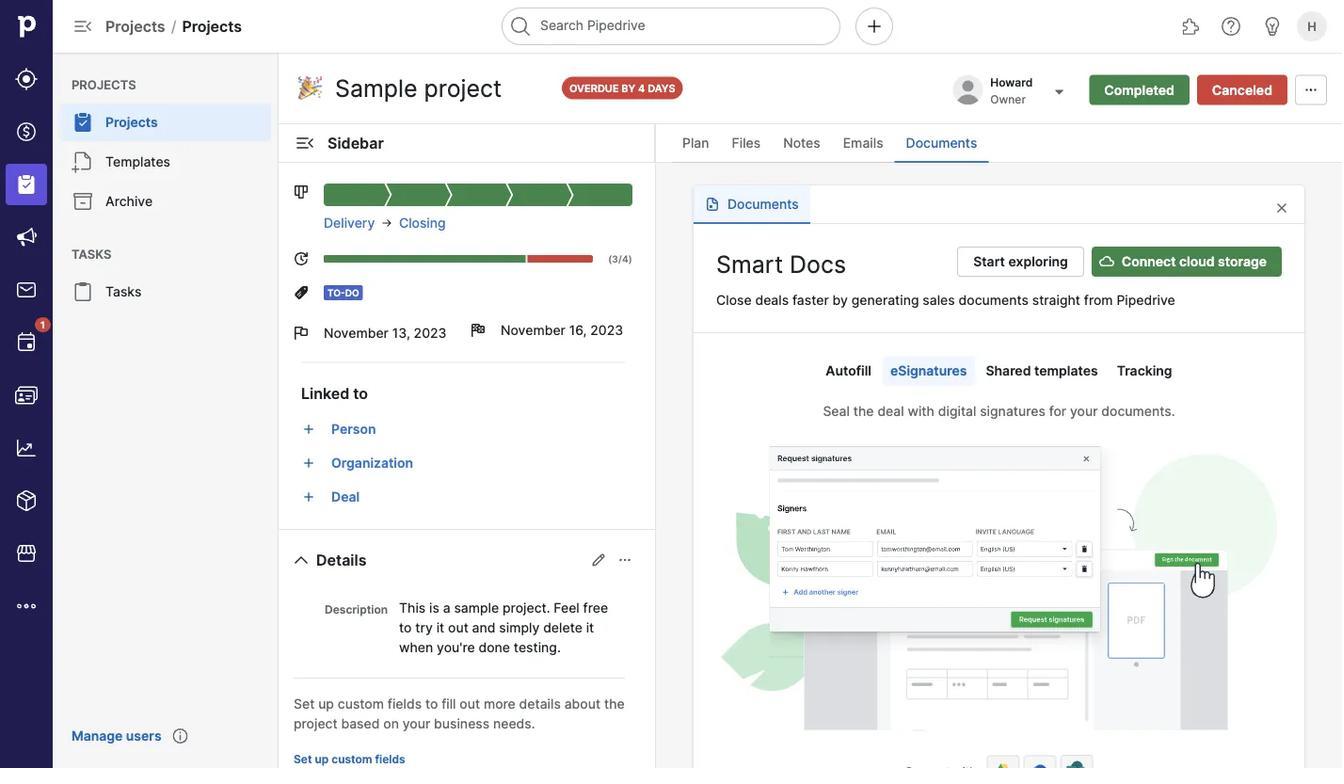 Task type: vqa. For each thing, say whether or not it's contained in the screenshot.
the leftmost 2023
yes



Task type: describe. For each thing, give the bounding box(es) containing it.
1 vertical spatial /
[[618, 253, 622, 265]]

color undefined image for archive
[[72, 190, 94, 213]]

storage
[[1218, 254, 1267, 270]]

howard link
[[991, 75, 1037, 89]]

Search Pipedrive field
[[502, 8, 841, 45]]

menu containing projects
[[53, 53, 279, 768]]

esignatures button
[[883, 356, 975, 386]]

a
[[443, 600, 451, 616]]

notes
[[783, 135, 821, 151]]

sample
[[454, 600, 499, 616]]

archive
[[105, 193, 153, 209]]

2023 for november 16, 2023
[[591, 322, 623, 338]]

1 link
[[6, 317, 51, 363]]

for
[[1049, 403, 1067, 419]]

deal
[[878, 403, 904, 419]]

color primary image inside november 13, 2023 button
[[294, 326, 309, 341]]

needs.
[[493, 715, 535, 731]]

0 horizontal spatial /
[[171, 17, 176, 35]]

out inside this is a sample project. feel free to try it out and simply delete it when you're done testing.
[[448, 619, 469, 635]]

templates
[[1034, 363, 1098, 379]]

more image
[[15, 595, 38, 618]]

projects inside menu item
[[105, 114, 158, 130]]

home image
[[12, 12, 40, 40]]

seal
[[823, 403, 850, 419]]

this
[[399, 600, 426, 616]]

smart
[[716, 250, 783, 279]]

cloud
[[1179, 254, 1215, 270]]

completed
[[1104, 82, 1175, 98]]

manage users button
[[60, 719, 173, 753]]

color undefined image inside 1 'link'
[[15, 331, 38, 354]]

color active image for deal
[[301, 489, 316, 505]]

about
[[564, 696, 601, 712]]

smart docs
[[716, 250, 846, 279]]

users
[[126, 728, 162, 744]]

close
[[716, 292, 752, 308]]

tracking button
[[1110, 356, 1180, 386]]

0 vertical spatial tasks
[[72, 247, 111, 261]]

canceled button
[[1197, 75, 1288, 105]]

generating
[[852, 292, 919, 308]]

transfer ownership image
[[1048, 80, 1071, 103]]

details
[[519, 696, 561, 712]]

set up custom fields to fill out more details about the project based on your business needs.
[[294, 696, 625, 731]]

details
[[316, 551, 367, 569]]

set for set up custom fields
[[294, 753, 312, 766]]

november 13, 2023 button
[[294, 312, 456, 355]]

0 horizontal spatial by
[[622, 82, 636, 94]]

howard
[[991, 75, 1033, 89]]

deal button
[[324, 482, 633, 512]]

autofill
[[826, 363, 872, 379]]

h button
[[1293, 8, 1331, 45]]

campaigns image
[[15, 226, 38, 249]]

free
[[583, 600, 608, 616]]

organization button
[[324, 448, 633, 478]]

organization
[[331, 455, 413, 471]]

projects image
[[15, 173, 38, 196]]

from
[[1084, 292, 1113, 308]]

overdue
[[570, 82, 619, 94]]

color undefined image for templates
[[72, 151, 94, 173]]

deals
[[755, 292, 789, 308]]

info image
[[173, 729, 188, 744]]

docs
[[790, 250, 846, 279]]

0 vertical spatial documents
[[906, 135, 977, 151]]

tracking
[[1117, 363, 1173, 379]]

manage users
[[72, 728, 162, 744]]

seal the deal with digital signatures for your documents.
[[823, 403, 1175, 419]]

sales
[[923, 292, 955, 308]]

set for set up custom fields to fill out more details about the project based on your business needs.
[[294, 696, 315, 712]]

1 it from the left
[[436, 619, 444, 635]]

color primary image inside the details button
[[290, 549, 313, 571]]

set up custom fields link
[[286, 748, 413, 768]]

try
[[415, 619, 433, 635]]

( 3 / 4 )
[[608, 253, 633, 265]]

13,
[[392, 325, 410, 341]]

owner
[[991, 93, 1026, 106]]

sidebar
[[328, 134, 384, 152]]

menu toggle image
[[72, 15, 94, 38]]

closing
[[399, 215, 446, 231]]

howard owner
[[991, 75, 1033, 106]]

color undefined image for tasks
[[72, 281, 94, 303]]

is
[[429, 600, 439, 616]]

digital
[[938, 403, 977, 419]]

insights image
[[15, 437, 38, 459]]

set up custom fields
[[294, 753, 405, 766]]

signatures
[[980, 403, 1046, 419]]

color active image
[[301, 422, 316, 437]]

delete
[[543, 619, 583, 635]]

1
[[40, 319, 45, 330]]

fill
[[442, 696, 456, 712]]

projects menu item
[[53, 104, 279, 141]]

1 menu
[[0, 0, 53, 768]]

november 16, 2023 button
[[471, 312, 633, 349]]

with
[[908, 403, 935, 419]]



Task type: locate. For each thing, give the bounding box(es) containing it.
1 vertical spatial color active image
[[301, 489, 316, 505]]

templates link
[[60, 143, 271, 181]]

color undefined image inside templates link
[[72, 151, 94, 173]]

color undefined image inside tasks link
[[72, 281, 94, 303]]

(
[[608, 253, 612, 265]]

custom for set up custom fields to fill out more details about the project based on your business needs.
[[338, 696, 384, 712]]

color undefined image
[[72, 111, 94, 134], [72, 281, 94, 303]]

deals image
[[15, 120, 38, 143]]

contacts image
[[15, 384, 38, 407]]

3
[[612, 253, 618, 265]]

color undefined image for projects
[[72, 111, 94, 134]]

canceled
[[1212, 82, 1273, 98]]

fields for set up custom fields
[[375, 753, 405, 766]]

2 vertical spatial to
[[425, 696, 438, 712]]

connect cloud storage button
[[1092, 247, 1282, 277]]

the left deal
[[854, 403, 874, 419]]

documents right emails
[[906, 135, 977, 151]]

your right "for"
[[1070, 403, 1098, 419]]

documents
[[906, 135, 977, 151], [728, 196, 799, 212]]

to
[[353, 384, 368, 402], [399, 619, 412, 635], [425, 696, 438, 712]]

connect cloud storage
[[1122, 254, 1267, 270]]

esignatures
[[890, 363, 967, 379]]

pipedrive
[[1117, 292, 1175, 308]]

)
[[629, 253, 633, 265]]

you're
[[437, 639, 475, 655]]

shared
[[986, 363, 1031, 379]]

2023 right 16,
[[591, 322, 623, 338]]

done
[[479, 639, 510, 655]]

1 vertical spatial fields
[[375, 753, 405, 766]]

completed button
[[1089, 75, 1190, 105]]

0 horizontal spatial 4
[[622, 253, 629, 265]]

0 vertical spatial custom
[[338, 696, 384, 712]]

0 vertical spatial by
[[622, 82, 636, 94]]

1 vertical spatial color undefined image
[[72, 281, 94, 303]]

to left fill
[[425, 696, 438, 712]]

1 horizontal spatial your
[[1070, 403, 1098, 419]]

out inside set up custom fields to fill out more details about the project based on your business needs.
[[460, 696, 480, 712]]

november
[[501, 322, 566, 338], [324, 325, 389, 341]]

🎉  Sample project text field
[[294, 69, 547, 107]]

up for set up custom fields
[[315, 753, 329, 766]]

custom up the based
[[338, 696, 384, 712]]

1 color active image from the top
[[301, 456, 316, 471]]

color undefined image left archive
[[72, 190, 94, 213]]

start exploring
[[974, 254, 1068, 270]]

fields down on
[[375, 753, 405, 766]]

1 horizontal spatial to
[[399, 619, 412, 635]]

details button
[[286, 545, 374, 575]]

1 vertical spatial out
[[460, 696, 480, 712]]

projects link
[[60, 104, 271, 141]]

exploring
[[1009, 254, 1068, 270]]

fields inside set up custom fields to fill out more details about the project based on your business needs.
[[388, 696, 422, 712]]

0 vertical spatial fields
[[388, 696, 422, 712]]

1 vertical spatial set
[[294, 753, 312, 766]]

sales assistant image
[[1261, 15, 1284, 38]]

when
[[399, 639, 433, 655]]

delivery
[[324, 215, 375, 231]]

up inside button
[[315, 753, 329, 766]]

0 horizontal spatial november
[[324, 325, 389, 341]]

custom
[[338, 696, 384, 712], [332, 753, 372, 766]]

0 vertical spatial out
[[448, 619, 469, 635]]

feel
[[554, 600, 580, 616]]

november 16, 2023
[[501, 322, 623, 338]]

1 color undefined image from the top
[[72, 111, 94, 134]]

november inside november 16, 2023 "button"
[[501, 322, 566, 338]]

sales inbox image
[[15, 279, 38, 301]]

november left 13,
[[324, 325, 389, 341]]

straight
[[1032, 292, 1081, 308]]

manage
[[72, 728, 123, 744]]

color undefined image right sales inbox image
[[72, 281, 94, 303]]

1 horizontal spatial 2023
[[591, 322, 623, 338]]

by right the faster
[[833, 292, 848, 308]]

quick add image
[[863, 15, 886, 38]]

1 horizontal spatial 4
[[638, 82, 645, 94]]

custom inside button
[[332, 753, 372, 766]]

person
[[331, 421, 376, 437]]

to right the linked
[[353, 384, 368, 402]]

0 vertical spatial up
[[318, 696, 334, 712]]

0 horizontal spatial the
[[604, 696, 625, 712]]

person button
[[324, 414, 633, 444]]

1 vertical spatial tasks
[[105, 284, 142, 300]]

1 horizontal spatial /
[[618, 253, 622, 265]]

project
[[294, 715, 338, 731]]

color undefined image up the contacts image
[[15, 331, 38, 354]]

documents up smart
[[728, 196, 799, 212]]

set up 'project'
[[294, 696, 315, 712]]

1 vertical spatial color undefined image
[[72, 190, 94, 213]]

tasks inside tasks link
[[105, 284, 142, 300]]

0 vertical spatial your
[[1070, 403, 1098, 419]]

up for set up custom fields to fill out more details about the project based on your business needs.
[[318, 696, 334, 712]]

1 horizontal spatial november
[[501, 322, 566, 338]]

h
[[1308, 19, 1317, 33]]

the right about
[[604, 696, 625, 712]]

color active image down color active icon on the bottom left of page
[[301, 456, 316, 471]]

to inside this is a sample project. feel free to try it out and simply delete it when you're done testing.
[[399, 619, 412, 635]]

0 vertical spatial /
[[171, 17, 176, 35]]

your right on
[[403, 715, 430, 731]]

marketplace image
[[15, 542, 38, 565]]

0 vertical spatial to
[[353, 384, 368, 402]]

2 set from the top
[[294, 753, 312, 766]]

0 vertical spatial the
[[854, 403, 874, 419]]

0 vertical spatial color undefined image
[[72, 151, 94, 173]]

out up you're
[[448, 619, 469, 635]]

set down 'project'
[[294, 753, 312, 766]]

2023 for november 13, 2023
[[414, 325, 447, 341]]

by left days
[[622, 82, 636, 94]]

your inside set up custom fields to fill out more details about the project based on your business needs.
[[403, 715, 430, 731]]

shared templates
[[986, 363, 1098, 379]]

faster
[[793, 292, 829, 308]]

color primary image
[[380, 216, 394, 231], [294, 251, 309, 266], [471, 323, 486, 338], [294, 326, 309, 341], [290, 549, 313, 571], [591, 553, 606, 568]]

2023 inside button
[[414, 325, 447, 341]]

color active image left deal
[[301, 489, 316, 505]]

testing.
[[514, 639, 561, 655]]

menu
[[53, 53, 279, 768]]

1 vertical spatial the
[[604, 696, 625, 712]]

november inside november 13, 2023 button
[[324, 325, 389, 341]]

/ right '('
[[618, 253, 622, 265]]

2 color undefined image from the top
[[72, 281, 94, 303]]

it down the free
[[586, 619, 594, 635]]

the inside set up custom fields to fill out more details about the project based on your business needs.
[[604, 696, 625, 712]]

1 vertical spatial to
[[399, 619, 412, 635]]

and
[[472, 619, 496, 635]]

4 left days
[[638, 82, 645, 94]]

up down 'project'
[[315, 753, 329, 766]]

0 vertical spatial 4
[[638, 82, 645, 94]]

2023 right 13,
[[414, 325, 447, 341]]

autofill button
[[818, 356, 879, 386]]

/ right menu toggle image
[[171, 17, 176, 35]]

/
[[171, 17, 176, 35], [618, 253, 622, 265]]

emails
[[843, 135, 883, 151]]

2023 inside "button"
[[591, 322, 623, 338]]

2 it from the left
[[586, 619, 594, 635]]

it right try
[[436, 619, 444, 635]]

fields
[[388, 696, 422, 712], [375, 753, 405, 766]]

1 vertical spatial documents
[[728, 196, 799, 212]]

0 vertical spatial color undefined image
[[72, 111, 94, 134]]

to left try
[[399, 619, 412, 635]]

custom down the based
[[332, 753, 372, 766]]

1 vertical spatial 4
[[622, 253, 629, 265]]

description
[[325, 603, 388, 617]]

quick help image
[[1220, 15, 1243, 38]]

0 horizontal spatial it
[[436, 619, 444, 635]]

linked
[[301, 384, 350, 402]]

leads image
[[15, 68, 38, 90]]

color undefined image
[[72, 151, 94, 173], [72, 190, 94, 213], [15, 331, 38, 354]]

color primary image
[[1300, 82, 1323, 97], [294, 132, 316, 154], [294, 185, 309, 200], [705, 197, 720, 212], [1271, 201, 1293, 216], [294, 285, 309, 300], [618, 553, 633, 568]]

2 vertical spatial color undefined image
[[15, 331, 38, 354]]

documents.
[[1102, 403, 1175, 419]]

documents
[[959, 292, 1029, 308]]

1 vertical spatial custom
[[332, 753, 372, 766]]

menu item
[[0, 158, 53, 211]]

projects
[[105, 17, 165, 35], [182, 17, 242, 35], [72, 77, 136, 92], [105, 114, 158, 130]]

connect
[[1122, 254, 1176, 270]]

0 horizontal spatial your
[[403, 715, 430, 731]]

1 horizontal spatial it
[[586, 619, 594, 635]]

set inside button
[[294, 753, 312, 766]]

archive link
[[60, 183, 271, 220]]

color undefined image left templates
[[72, 151, 94, 173]]

simply
[[499, 619, 540, 635]]

0 vertical spatial set
[[294, 696, 315, 712]]

start exploring button
[[957, 247, 1084, 277]]

project.
[[503, 600, 550, 616]]

color primary inverted image
[[1096, 254, 1118, 269]]

1 vertical spatial by
[[833, 292, 848, 308]]

color undefined image right 'deals' image
[[72, 111, 94, 134]]

business
[[434, 715, 490, 731]]

overdue by 4 days
[[570, 82, 676, 94]]

1 horizontal spatial by
[[833, 292, 848, 308]]

shared templates button
[[978, 356, 1106, 386]]

plan
[[682, 135, 709, 151]]

0 horizontal spatial to
[[353, 384, 368, 402]]

color active image for organization
[[301, 456, 316, 471]]

tasks link
[[60, 273, 271, 311]]

2 horizontal spatial to
[[425, 696, 438, 712]]

4 right 3
[[622, 253, 629, 265]]

linked to
[[301, 384, 368, 402]]

1 vertical spatial up
[[315, 753, 329, 766]]

color active image
[[301, 456, 316, 471], [301, 489, 316, 505]]

on
[[383, 715, 399, 731]]

more
[[484, 696, 516, 712]]

color undefined image inside projects link
[[72, 111, 94, 134]]

november 13, 2023
[[324, 325, 447, 341]]

out right fill
[[460, 696, 480, 712]]

set inside set up custom fields to fill out more details about the project based on your business needs.
[[294, 696, 315, 712]]

based
[[341, 715, 380, 731]]

1 vertical spatial your
[[403, 715, 430, 731]]

color primary image inside november 16, 2023 "button"
[[471, 323, 486, 338]]

november for november 13, 2023
[[324, 325, 389, 341]]

0 horizontal spatial 2023
[[414, 325, 447, 341]]

days
[[648, 82, 676, 94]]

your
[[1070, 403, 1098, 419], [403, 715, 430, 731]]

1 set from the top
[[294, 696, 315, 712]]

deal
[[331, 489, 360, 505]]

color undefined image inside archive link
[[72, 190, 94, 213]]

templates
[[105, 154, 170, 170]]

1 horizontal spatial the
[[854, 403, 874, 419]]

products image
[[15, 489, 38, 512]]

november left 16,
[[501, 322, 566, 338]]

1 horizontal spatial documents
[[906, 135, 977, 151]]

tasks
[[72, 247, 111, 261], [105, 284, 142, 300]]

0 horizontal spatial documents
[[728, 196, 799, 212]]

close deals faster by generating sales documents straight from pipedrive
[[716, 292, 1175, 308]]

november for november 16, 2023
[[501, 322, 566, 338]]

up inside set up custom fields to fill out more details about the project based on your business needs.
[[318, 696, 334, 712]]

it
[[436, 619, 444, 635], [586, 619, 594, 635]]

0 vertical spatial color active image
[[301, 456, 316, 471]]

up up 'project'
[[318, 696, 334, 712]]

custom for set up custom fields
[[332, 753, 372, 766]]

2 color active image from the top
[[301, 489, 316, 505]]

fields up on
[[388, 696, 422, 712]]

projects / projects
[[105, 17, 242, 35]]

to inside set up custom fields to fill out more details about the project based on your business needs.
[[425, 696, 438, 712]]

fields inside button
[[375, 753, 405, 766]]

fields for set up custom fields to fill out more details about the project based on your business needs.
[[388, 696, 422, 712]]

custom inside set up custom fields to fill out more details about the project based on your business needs.
[[338, 696, 384, 712]]

this is a sample project. feel free to try it out and simply delete it when you're done testing.
[[399, 600, 608, 655]]



